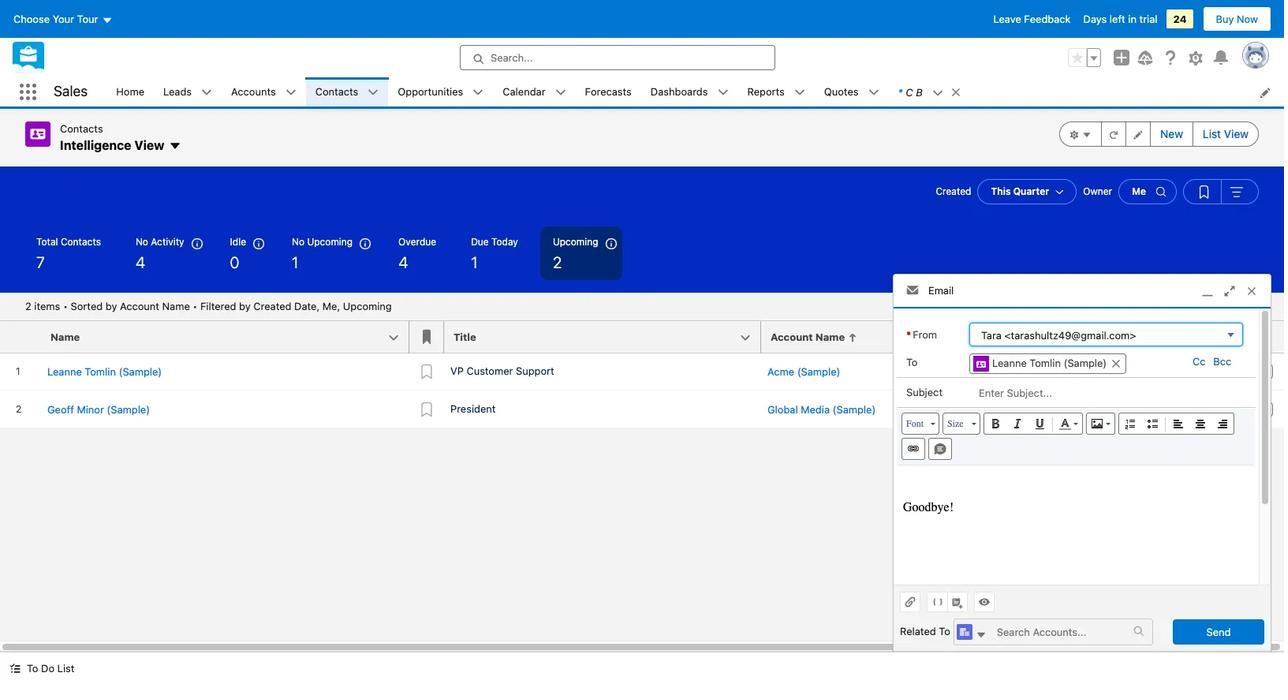 Task type: describe. For each thing, give the bounding box(es) containing it.
choose your tour button
[[13, 6, 113, 32]]

feedback
[[1025, 13, 1071, 25]]

leanne
[[993, 357, 1027, 370]]

your
[[53, 13, 74, 25]]

account name cell
[[762, 321, 1089, 354]]

filtered
[[200, 300, 236, 313]]

do
[[41, 662, 54, 675]]

leanne tomlin (sample) link
[[970, 354, 1127, 374]]

bcc button
[[1210, 355, 1236, 368]]

cc bcc
[[1193, 355, 1232, 368]]

no upcoming
[[292, 236, 353, 248]]

leads link
[[154, 77, 201, 107]]

this quarter
[[992, 185, 1050, 197]]

account name button
[[762, 321, 1089, 353]]

title cell
[[444, 321, 771, 354]]

activity for last activity
[[1123, 331, 1162, 343]]

0 horizontal spatial account
[[120, 300, 159, 313]]

text default image for *
[[933, 87, 944, 98]]

key performance indicators group
[[0, 226, 1285, 293]]

this
[[992, 185, 1011, 197]]

buy
[[1216, 13, 1235, 25]]

text default image inside email dialog
[[1134, 626, 1145, 637]]

text default image inside to do list button
[[9, 663, 21, 674]]

0 vertical spatial group
[[1068, 48, 1102, 67]]

last activity cell
[[1089, 321, 1184, 354]]

accounts list item
[[222, 77, 306, 107]]

email
[[929, 284, 954, 296]]

cell for president
[[1089, 391, 1184, 429]]

reports list item
[[738, 77, 815, 107]]

action cell
[[1247, 321, 1285, 354]]

no activity
[[136, 236, 184, 248]]

to do list button
[[0, 653, 84, 684]]

7
[[36, 253, 45, 271]]

president
[[451, 402, 496, 415]]

to element
[[970, 353, 1240, 377]]

email dialog
[[893, 274, 1272, 684]]

accounts
[[231, 85, 276, 98]]

c
[[906, 86, 914, 98]]

send
[[1207, 625, 1231, 638]]

name inside 'cell'
[[816, 331, 845, 343]]

related to
[[900, 625, 951, 637]]

opportunities link
[[389, 77, 473, 107]]

items
[[34, 300, 60, 313]]

title
[[454, 331, 477, 343]]

group containing new
[[1060, 122, 1259, 147]]

contact image
[[974, 356, 990, 372]]

contacts list item
[[306, 77, 389, 107]]

name button
[[41, 321, 410, 353]]

view for list view
[[1225, 127, 1249, 140]]

activity for no activity
[[151, 236, 184, 248]]

leanne tomlin (sample)
[[993, 357, 1107, 370]]

account inside button
[[771, 331, 813, 343]]

leads
[[163, 85, 192, 98]]

contacts inside 'link'
[[315, 85, 359, 98]]

trial
[[1140, 13, 1158, 25]]

text default image for dashboards
[[718, 87, 729, 98]]

b
[[916, 86, 923, 98]]

search... button
[[460, 45, 776, 70]]

dashboards
[[651, 85, 708, 98]]

name cell
[[41, 321, 419, 354]]

upcoming up me,
[[307, 236, 353, 248]]

text default image for opportunities
[[473, 87, 484, 98]]

list view
[[1203, 127, 1249, 140]]

to do list
[[27, 662, 74, 675]]

2 for 2 items • sorted by account name • filtered by created date, me, upcoming
[[25, 300, 31, 313]]

to for to do list
[[27, 662, 38, 675]]

days
[[1084, 13, 1107, 25]]

opportunities list item
[[389, 77, 493, 107]]

home link
[[107, 77, 154, 107]]

last activity button
[[1089, 321, 1184, 353]]

view for intelligence view
[[134, 138, 164, 152]]

text default image for reports
[[795, 87, 806, 98]]

quotes list item
[[815, 77, 889, 107]]

list view button
[[1193, 122, 1259, 147]]

me
[[1133, 185, 1147, 197]]

text default image inside contacts list item
[[368, 87, 379, 98]]

text default image right accounts icon
[[976, 630, 987, 641]]

intelligence view
[[60, 138, 164, 152]]

calendar list item
[[493, 77, 576, 107]]

text default image for calendar
[[555, 87, 566, 98]]

sales
[[54, 83, 88, 100]]

accounts link
[[222, 77, 285, 107]]

due
[[471, 236, 489, 248]]

list inside button
[[57, 662, 74, 675]]

* for * c b
[[898, 86, 903, 98]]

text default image inside quotes list item
[[868, 87, 880, 98]]

1 vertical spatial created
[[254, 300, 292, 313]]

text default image down leads link
[[169, 140, 182, 152]]

reports link
[[738, 77, 795, 107]]

action image
[[1247, 321, 1285, 353]]

quotes
[[824, 85, 859, 98]]

leads list item
[[154, 77, 222, 107]]

* for *
[[907, 328, 912, 341]]

leave
[[994, 13, 1022, 25]]

2 for 2
[[553, 253, 562, 271]]

Search Accounts... text field
[[988, 619, 1134, 644]]

quotes link
[[815, 77, 868, 107]]

date,
[[294, 300, 320, 313]]

forecasts
[[585, 85, 632, 98]]

opportunities
[[398, 85, 463, 98]]

1 inside due today 1
[[471, 253, 478, 271]]

tour
[[77, 13, 98, 25]]

me,
[[323, 300, 340, 313]]

vp customer support
[[451, 365, 555, 377]]

forecasts link
[[576, 77, 641, 107]]

buy now
[[1216, 13, 1259, 25]]

2 items • sorted by account name • filtered by created date, me, upcoming
[[25, 300, 392, 313]]

actions cell
[[1184, 321, 1247, 354]]

contacts inside total contacts 7
[[61, 236, 101, 248]]

overdue
[[399, 236, 436, 248]]

2 • from the left
[[193, 300, 198, 313]]

total
[[36, 236, 58, 248]]

accounts image
[[957, 624, 973, 640]]

text default image inside leanne tomlin (sample) link
[[1111, 359, 1122, 370]]

<tarashultz49@gmail.com>
[[1005, 329, 1137, 342]]



Task type: vqa. For each thing, say whether or not it's contained in the screenshot.
Choose
yes



Task type: locate. For each thing, give the bounding box(es) containing it.
tomlin
[[1030, 357, 1061, 370]]

group down list view button
[[1184, 179, 1259, 204]]

• right items at top left
[[63, 300, 68, 313]]

sorted
[[71, 300, 103, 313]]

view inside list view button
[[1225, 127, 1249, 140]]

text default image for leads
[[201, 87, 212, 98]]

no right idle
[[292, 236, 305, 248]]

grid containing name
[[0, 321, 1285, 429]]

account
[[120, 300, 159, 313], [771, 331, 813, 343]]

1 no from the left
[[136, 236, 148, 248]]

no for 1
[[292, 236, 305, 248]]

text default image inside leads list item
[[201, 87, 212, 98]]

cell down to element
[[1089, 391, 1184, 429]]

name inside cell
[[51, 331, 80, 343]]

1 horizontal spatial name
[[162, 300, 190, 313]]

4 inside overdue 4
[[399, 253, 408, 271]]

0 horizontal spatial by
[[106, 300, 117, 313]]

no right total contacts 7
[[136, 236, 148, 248]]

1 horizontal spatial 4
[[399, 253, 408, 271]]

to left do
[[27, 662, 38, 675]]

0 horizontal spatial no
[[136, 236, 148, 248]]

text default image left opportunities link in the left of the page
[[368, 87, 379, 98]]

list containing home
[[107, 77, 1285, 107]]

2 4 from the left
[[399, 253, 408, 271]]

• left the filtered
[[193, 300, 198, 313]]

1 down due
[[471, 253, 478, 271]]

0 horizontal spatial view
[[134, 138, 164, 152]]

quarter
[[1014, 185, 1050, 197]]

*
[[898, 86, 903, 98], [907, 328, 912, 341]]

group up me button
[[1060, 122, 1259, 147]]

1 by from the left
[[106, 300, 117, 313]]

1 horizontal spatial activity
[[1123, 331, 1162, 343]]

now
[[1237, 13, 1259, 25]]

cc
[[1193, 355, 1206, 368]]

by right the filtered
[[239, 300, 251, 313]]

view right intelligence
[[134, 138, 164, 152]]

text default image
[[951, 87, 962, 98], [285, 87, 296, 98], [368, 87, 379, 98], [868, 87, 880, 98], [169, 140, 182, 152], [1111, 359, 1122, 370], [976, 630, 987, 641]]

1 vertical spatial group
[[1060, 122, 1259, 147]]

text default image right accounts
[[285, 87, 296, 98]]

0 horizontal spatial list
[[57, 662, 74, 675]]

0 horizontal spatial 1
[[292, 253, 299, 271]]

1 horizontal spatial list
[[1203, 127, 1222, 140]]

view right new
[[1225, 127, 1249, 140]]

created left the 'this'
[[936, 185, 972, 197]]

1 vertical spatial *
[[907, 328, 912, 341]]

2 by from the left
[[239, 300, 251, 313]]

0 horizontal spatial name
[[51, 331, 80, 343]]

send button
[[1173, 619, 1265, 644]]

1 vertical spatial list
[[57, 662, 74, 675]]

days left in trial
[[1084, 13, 1158, 25]]

choose
[[13, 13, 50, 25]]

created left "date," at the top of page
[[254, 300, 292, 313]]

title button
[[444, 321, 762, 353]]

tara
[[982, 329, 1002, 342]]

text default image inside account name button
[[848, 333, 858, 342]]

1 horizontal spatial 2
[[553, 253, 562, 271]]

(sample)
[[1064, 357, 1107, 370]]

new
[[1161, 127, 1184, 140]]

4 down no activity
[[136, 253, 145, 271]]

* left from
[[907, 328, 912, 341]]

2 left items at top left
[[25, 300, 31, 313]]

view
[[1225, 127, 1249, 140], [134, 138, 164, 152]]

idle
[[230, 236, 246, 248]]

group down days
[[1068, 48, 1102, 67]]

1 vertical spatial activity
[[1123, 331, 1162, 343]]

2 items • sorted by account name • filtered by created date, me, upcoming status
[[25, 300, 392, 313]]

text default image
[[201, 87, 212, 98], [473, 87, 484, 98], [555, 87, 566, 98], [718, 87, 729, 98], [795, 87, 806, 98], [933, 87, 944, 98], [848, 333, 858, 342], [1134, 626, 1145, 637], [9, 663, 21, 674]]

row number image
[[0, 321, 41, 353]]

leave feedback link
[[994, 13, 1071, 25]]

important cell
[[410, 321, 444, 354]]

total contacts 7
[[36, 236, 101, 271]]

* inside list item
[[898, 86, 903, 98]]

list right do
[[57, 662, 74, 675]]

home
[[116, 85, 144, 98]]

buy now button
[[1203, 6, 1272, 32]]

to down account name 'cell'
[[907, 356, 918, 369]]

new button
[[1151, 122, 1194, 147]]

tara <tarashultz49@gmail.com>
[[982, 329, 1137, 342]]

0 vertical spatial to
[[907, 356, 918, 369]]

subject
[[907, 386, 943, 399]]

cc button
[[1189, 355, 1210, 368]]

no
[[136, 236, 148, 248], [292, 236, 305, 248]]

activity right last
[[1123, 331, 1162, 343]]

text default image down last
[[1111, 359, 1122, 370]]

by right 'sorted'
[[106, 300, 117, 313]]

2 horizontal spatial name
[[816, 331, 845, 343]]

1 horizontal spatial view
[[1225, 127, 1249, 140]]

0 horizontal spatial activity
[[151, 236, 184, 248]]

list
[[1203, 127, 1222, 140], [57, 662, 74, 675]]

2 inside key performance indicators group
[[553, 253, 562, 271]]

1 horizontal spatial to
[[907, 356, 918, 369]]

0 horizontal spatial to
[[27, 662, 38, 675]]

text default image inside dashboards list item
[[718, 87, 729, 98]]

2 1 from the left
[[471, 253, 478, 271]]

1 horizontal spatial by
[[239, 300, 251, 313]]

name
[[162, 300, 190, 313], [51, 331, 80, 343], [816, 331, 845, 343]]

Subject text field
[[970, 379, 1244, 407]]

2 no from the left
[[292, 236, 305, 248]]

4 down overdue
[[399, 253, 408, 271]]

last activity
[[1098, 331, 1162, 343]]

2 vertical spatial group
[[1184, 179, 1259, 204]]

support
[[516, 365, 555, 377]]

0 horizontal spatial *
[[898, 86, 903, 98]]

0 vertical spatial activity
[[151, 236, 184, 248]]

calendar link
[[493, 77, 555, 107]]

no for 4
[[136, 236, 148, 248]]

1 cell from the top
[[1089, 353, 1184, 391]]

due today 1
[[471, 236, 518, 271]]

0 vertical spatial contacts
[[315, 85, 359, 98]]

by
[[106, 300, 117, 313], [239, 300, 251, 313]]

vp
[[451, 365, 464, 377]]

contacts right accounts list item
[[315, 85, 359, 98]]

activity inside last activity button
[[1123, 331, 1162, 343]]

cell down last activity in the right of the page
[[1089, 353, 1184, 391]]

activity left idle
[[151, 236, 184, 248]]

0 horizontal spatial •
[[63, 300, 68, 313]]

contacts right total
[[61, 236, 101, 248]]

1 vertical spatial account
[[771, 331, 813, 343]]

0 horizontal spatial 2
[[25, 300, 31, 313]]

1 vertical spatial contacts
[[60, 122, 103, 135]]

text default image inside opportunities list item
[[473, 87, 484, 98]]

dashboards list item
[[641, 77, 738, 107]]

* inside email dialog
[[907, 328, 912, 341]]

contacts up intelligence
[[60, 122, 103, 135]]

activity inside key performance indicators group
[[151, 236, 184, 248]]

text default image right quotes
[[868, 87, 880, 98]]

text default image inside calendar list item
[[555, 87, 566, 98]]

to inside button
[[27, 662, 38, 675]]

0 vertical spatial 2
[[553, 253, 562, 271]]

1 horizontal spatial no
[[292, 236, 305, 248]]

list item containing *
[[889, 77, 969, 107]]

cell for vp customer support
[[1089, 353, 1184, 391]]

1 vertical spatial to
[[939, 625, 951, 637]]

cell
[[1089, 353, 1184, 391], [1089, 391, 1184, 429]]

0 vertical spatial account
[[120, 300, 159, 313]]

0 horizontal spatial created
[[254, 300, 292, 313]]

1 horizontal spatial *
[[907, 328, 912, 341]]

row number cell
[[0, 321, 41, 354]]

in
[[1129, 13, 1137, 25]]

last
[[1098, 331, 1120, 343]]

0 vertical spatial *
[[898, 86, 903, 98]]

choose your tour
[[13, 13, 98, 25]]

grid
[[0, 321, 1285, 429]]

contacts link
[[306, 77, 368, 107]]

text default image inside accounts list item
[[285, 87, 296, 98]]

0 vertical spatial created
[[936, 185, 972, 197]]

* left c at the right of the page
[[898, 86, 903, 98]]

list inside button
[[1203, 127, 1222, 140]]

1 horizontal spatial •
[[193, 300, 198, 313]]

1
[[292, 253, 299, 271], [471, 253, 478, 271]]

4
[[136, 253, 145, 271], [399, 253, 408, 271]]

0 horizontal spatial 4
[[136, 253, 145, 271]]

upcoming right me,
[[343, 300, 392, 313]]

upcoming right today
[[553, 236, 599, 248]]

1 1 from the left
[[292, 253, 299, 271]]

owner
[[1084, 185, 1113, 197]]

text default image inside list item
[[951, 87, 962, 98]]

from
[[913, 328, 938, 341]]

* c b
[[898, 86, 923, 98]]

dashboards link
[[641, 77, 718, 107]]

1 • from the left
[[63, 300, 68, 313]]

to for to
[[907, 356, 918, 369]]

to left accounts icon
[[939, 625, 951, 637]]

contacts
[[315, 85, 359, 98], [60, 122, 103, 135], [61, 236, 101, 248]]

related
[[900, 625, 936, 637]]

calendar
[[503, 85, 546, 98]]

text default image inside reports 'list item'
[[795, 87, 806, 98]]

this quarter button
[[978, 179, 1077, 204]]

1 horizontal spatial created
[[936, 185, 972, 197]]

intelligence
[[60, 138, 131, 152]]

2 cell from the top
[[1089, 391, 1184, 429]]

list right new
[[1203, 127, 1222, 140]]

1 4 from the left
[[136, 253, 145, 271]]

1 vertical spatial 2
[[25, 300, 31, 313]]

group
[[1068, 48, 1102, 67], [1060, 122, 1259, 147], [1184, 179, 1259, 204]]

bcc
[[1214, 355, 1232, 368]]

list item
[[889, 77, 969, 107]]

list
[[107, 77, 1285, 107]]

1 horizontal spatial account
[[771, 331, 813, 343]]

2 vertical spatial contacts
[[61, 236, 101, 248]]

me button
[[1119, 179, 1177, 204]]

1 down the no upcoming
[[292, 253, 299, 271]]

text default image inside list item
[[933, 87, 944, 98]]

0
[[230, 253, 239, 271]]

2 vertical spatial to
[[27, 662, 38, 675]]

2 horizontal spatial to
[[939, 625, 951, 637]]

reports
[[748, 85, 785, 98]]

actions
[[1193, 331, 1232, 343]]

text default image right b at right
[[951, 87, 962, 98]]

account name
[[771, 331, 845, 343]]

0 vertical spatial list
[[1203, 127, 1222, 140]]

2 right due today 1
[[553, 253, 562, 271]]

1 horizontal spatial 1
[[471, 253, 478, 271]]

customer
[[467, 365, 513, 377]]

left
[[1110, 13, 1126, 25]]

leave feedback
[[994, 13, 1071, 25]]

tara <tarashultz49@gmail.com> button
[[970, 323, 1244, 347]]

to
[[907, 356, 918, 369], [939, 625, 951, 637], [27, 662, 38, 675]]

2
[[553, 253, 562, 271], [25, 300, 31, 313]]



